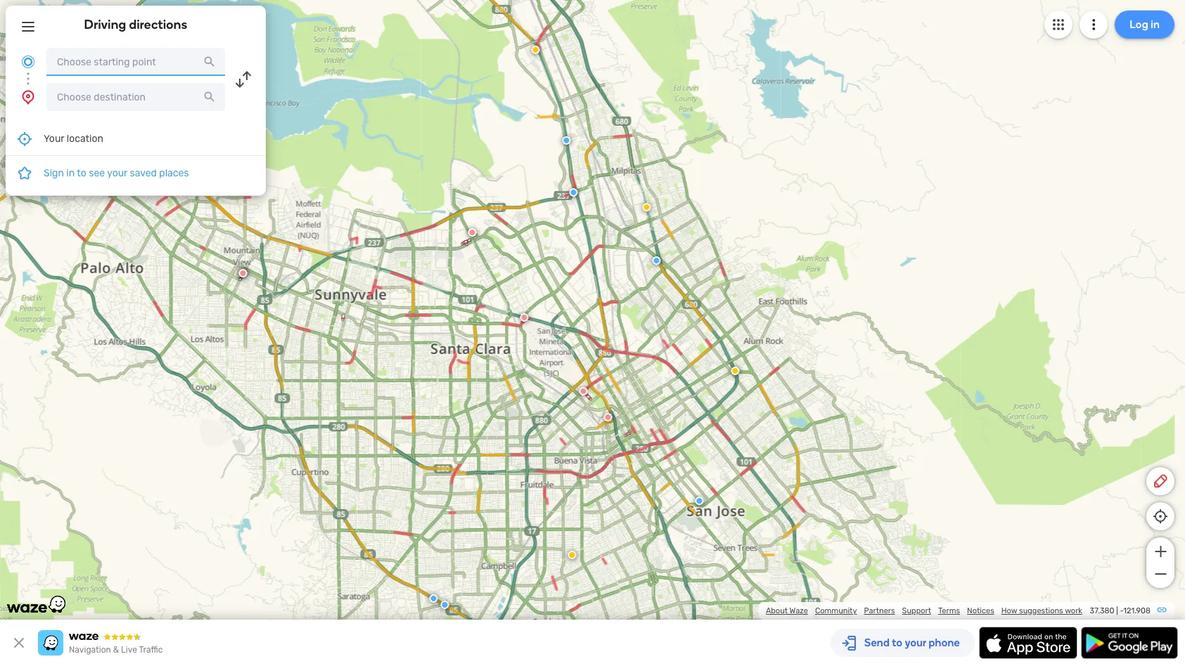 Task type: vqa. For each thing, say whether or not it's contained in the screenshot.
121.908
yes



Task type: locate. For each thing, give the bounding box(es) containing it.
how suggestions work link
[[1001, 607, 1082, 616]]

traffic
[[139, 646, 163, 655]]

1 vertical spatial road closed image
[[579, 387, 588, 396]]

location image
[[20, 89, 37, 105]]

1 vertical spatial road closed image
[[520, 314, 529, 322]]

navigation & live traffic
[[69, 646, 163, 655]]

driving directions
[[84, 17, 187, 32]]

pencil image
[[1152, 473, 1169, 490]]

terms
[[938, 607, 960, 616]]

terms link
[[938, 607, 960, 616]]

navigation
[[69, 646, 111, 655]]

x image
[[11, 635, 27, 652]]

how
[[1001, 607, 1017, 616]]

police image
[[562, 136, 571, 145], [569, 188, 578, 197], [652, 257, 661, 265], [429, 595, 438, 603], [441, 601, 449, 610]]

road closed image
[[239, 269, 247, 278], [579, 387, 588, 396], [604, 413, 612, 422]]

list box
[[6, 122, 266, 196]]

hazard image
[[642, 203, 651, 212], [568, 551, 576, 560]]

2 vertical spatial road closed image
[[604, 413, 612, 422]]

zoom out image
[[1152, 566, 1169, 583]]

0 vertical spatial road closed image
[[468, 228, 476, 237]]

about waze link
[[766, 607, 808, 616]]

driving
[[84, 17, 126, 32]]

0 horizontal spatial road closed image
[[239, 269, 247, 278]]

waze
[[790, 607, 808, 616]]

1 horizontal spatial hazard image
[[731, 367, 740, 375]]

37.380 | -121.908
[[1090, 607, 1151, 616]]

1 horizontal spatial hazard image
[[642, 203, 651, 212]]

community
[[815, 607, 857, 616]]

2 horizontal spatial road closed image
[[604, 413, 612, 422]]

&
[[113, 646, 119, 655]]

live
[[121, 646, 137, 655]]

0 horizontal spatial hazard image
[[531, 46, 540, 54]]

37.380
[[1090, 607, 1114, 616]]

hazard image
[[531, 46, 540, 54], [731, 367, 740, 375]]

notices link
[[967, 607, 994, 616]]

road closed image
[[468, 228, 476, 237], [520, 314, 529, 322]]

star image
[[16, 165, 33, 181]]

support link
[[902, 607, 931, 616]]

0 vertical spatial hazard image
[[642, 203, 651, 212]]

1 vertical spatial hazard image
[[568, 551, 576, 560]]



Task type: describe. For each thing, give the bounding box(es) containing it.
1 horizontal spatial road closed image
[[579, 387, 588, 396]]

current location image
[[20, 53, 37, 70]]

121.908
[[1123, 607, 1151, 616]]

0 vertical spatial road closed image
[[239, 269, 247, 278]]

partners link
[[864, 607, 895, 616]]

|
[[1116, 607, 1118, 616]]

notices
[[967, 607, 994, 616]]

link image
[[1156, 605, 1168, 616]]

work
[[1065, 607, 1082, 616]]

recenter image
[[16, 130, 33, 147]]

partners
[[864, 607, 895, 616]]

0 horizontal spatial road closed image
[[468, 228, 476, 237]]

about waze community partners support terms notices how suggestions work
[[766, 607, 1082, 616]]

community link
[[815, 607, 857, 616]]

zoom in image
[[1152, 544, 1169, 561]]

directions
[[129, 17, 187, 32]]

Choose destination text field
[[46, 83, 225, 111]]

1 vertical spatial hazard image
[[731, 367, 740, 375]]

-
[[1120, 607, 1123, 616]]

police image
[[695, 497, 704, 506]]

suggestions
[[1019, 607, 1063, 616]]

support
[[902, 607, 931, 616]]

1 horizontal spatial road closed image
[[520, 314, 529, 322]]

0 horizontal spatial hazard image
[[568, 551, 576, 560]]

0 vertical spatial hazard image
[[531, 46, 540, 54]]

about
[[766, 607, 788, 616]]

Choose starting point text field
[[46, 48, 225, 76]]



